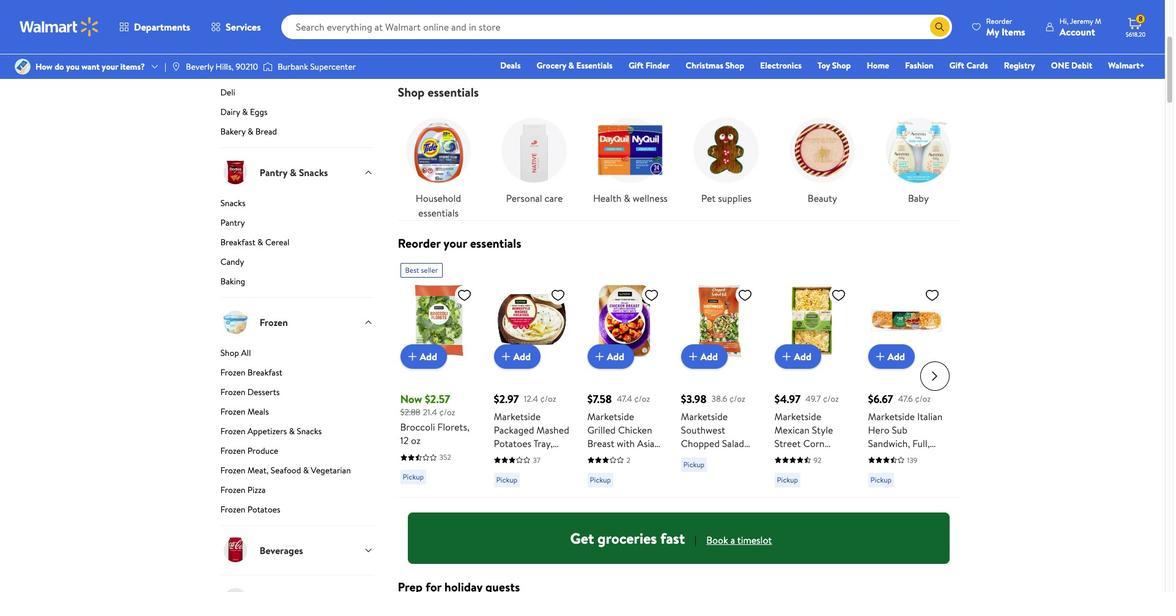Task type: locate. For each thing, give the bounding box(es) containing it.
pickup down chopped on the right bottom of the page
[[684, 459, 705, 470]]

& right deals
[[526, 55, 532, 69]]

4 product group from the left
[[681, 258, 758, 493]]

 image left how
[[15, 59, 31, 75]]

list containing household essentials
[[391, 100, 967, 220]]

1 all from the top
[[241, 28, 251, 40]]

37
[[533, 455, 541, 466]]

candy link
[[878, 0, 960, 69], [221, 256, 374, 273]]

add to favorites list, marketside grilled chicken breast with asian inspired sweet & tangy sauce, 16 oz image
[[645, 288, 659, 303]]

essentials for household essentials
[[419, 206, 459, 220]]

add up 49.7
[[794, 350, 812, 363]]

¢/oz inside $4.97 49.7 ¢/oz marketside mexican style street corn flatbread pizza, 10 oz (fresh)
[[823, 393, 839, 405]]

marketside grilled chicken breast with asian inspired sweet & tangy sauce, 16 oz image
[[588, 283, 664, 359]]

0 vertical spatial baking
[[809, 55, 837, 69]]

1 (fresh) from the left
[[798, 464, 828, 477]]

marketside for $2.97
[[494, 410, 541, 423]]

add button for $4.97
[[775, 344, 822, 369]]

services button
[[201, 12, 271, 42]]

cards
[[967, 59, 989, 72]]

0 horizontal spatial candy
[[221, 256, 244, 268]]

1 shop all link from the top
[[221, 28, 374, 45]]

candy down breakfast & cereal
[[221, 256, 244, 268]]

oz right 10.3
[[716, 450, 726, 464]]

 image right 90210
[[263, 61, 273, 73]]

frozen for frozen breakfast
[[221, 366, 246, 379]]

meat up deli at the top left of the page
[[221, 67, 240, 79]]

list
[[391, 0, 967, 69], [391, 100, 967, 220]]

meat for meat & seafood
[[221, 67, 240, 79]]

0 horizontal spatial |
[[165, 61, 166, 73]]

pantry inside pantry & snacks dropdown button
[[260, 166, 288, 179]]

marketside southwest chopped salad kit, 10.3 oz bag, fresh image
[[681, 283, 758, 359]]

want
[[82, 61, 100, 73]]

all up frozen breakfast
[[241, 347, 251, 359]]

one debit link
[[1046, 59, 1098, 72]]

2 all from the top
[[241, 347, 251, 359]]

baking right electronics link
[[809, 55, 837, 69]]

marketside mexican style street corn flatbread pizza, 10 oz (fresh) image
[[775, 283, 851, 359]]

92
[[814, 455, 822, 466]]

marketside inside the $7.58 47.4 ¢/oz marketside grilled chicken breast with asian inspired sweet & tangy sauce, 16 oz
[[588, 410, 635, 423]]

marketside down $7.58
[[588, 410, 635, 423]]

1 horizontal spatial add to cart image
[[499, 349, 514, 364]]

fresh inside list
[[416, 55, 439, 69]]

add to cart image up $2.97
[[499, 349, 514, 364]]

hi,
[[1060, 16, 1069, 26]]

2 list from the top
[[391, 100, 967, 220]]

breakfast left cereal
[[221, 236, 256, 248]]

1 horizontal spatial baking
[[809, 55, 837, 69]]

household essentials link
[[398, 110, 479, 220]]

product group containing $2.97
[[494, 258, 571, 493]]

¢/oz
[[541, 393, 556, 405], [635, 393, 650, 405], [730, 393, 746, 405], [823, 393, 839, 405], [915, 393, 931, 405], [439, 406, 455, 418]]

1 horizontal spatial food
[[732, 55, 752, 69]]

0 vertical spatial produce
[[243, 47, 274, 59]]

pantry for staples
[[601, 55, 629, 69]]

frozen inside dropdown button
[[260, 316, 288, 329]]

0 horizontal spatial reorder
[[398, 235, 441, 251]]

marketside inside $2.97 12.4 ¢/oz marketside packaged mashed potatoes tray, 24oz (refrigerated)
[[494, 410, 541, 423]]

0 horizontal spatial pantry
[[221, 217, 245, 229]]

frozen for frozen appetizers & snacks
[[221, 425, 246, 437]]

¢/oz inside $2.97 12.4 ¢/oz marketside packaged mashed potatoes tray, 24oz (refrigerated)
[[541, 393, 556, 405]]

produce up 90210
[[243, 47, 274, 59]]

& right grocery
[[569, 59, 575, 72]]

shop all up 'fresh produce'
[[221, 28, 251, 40]]

1 horizontal spatial meat
[[501, 55, 523, 69]]

1 horizontal spatial your
[[444, 235, 467, 251]]

potatoes
[[494, 437, 532, 450], [248, 504, 281, 516]]

& left "eggs"
[[242, 106, 248, 118]]

3 add button from the left
[[588, 344, 635, 369]]

reorder up best seller
[[398, 235, 441, 251]]

pantry inside pantry staples 'link'
[[601, 55, 629, 69]]

add to cart image up $7.58
[[593, 349, 607, 364]]

frozen for frozen pizza
[[221, 484, 246, 496]]

fresh for fresh produce
[[221, 47, 241, 59]]

toy shop link
[[813, 59, 857, 72]]

2 horizontal spatial  image
[[263, 61, 273, 73]]

pantry up snacks link
[[260, 166, 288, 179]]

0 horizontal spatial baking
[[221, 275, 245, 288]]

1 vertical spatial shop all link
[[221, 347, 374, 364]]

1 vertical spatial seafood
[[271, 464, 301, 477]]

2 add to cart image from the left
[[499, 349, 514, 364]]

0 vertical spatial seafood
[[249, 67, 280, 79]]

tangy
[[588, 464, 612, 477]]

product group containing $6.67
[[869, 258, 945, 493]]

0 vertical spatial shop all link
[[221, 28, 374, 45]]

1 horizontal spatial reorder
[[987, 16, 1013, 26]]

¢/oz inside the $7.58 47.4 ¢/oz marketside grilled chicken breast with asian inspired sweet & tangy sauce, 16 oz
[[635, 393, 650, 405]]

0 horizontal spatial meat
[[221, 67, 240, 79]]

0 horizontal spatial (fresh)
[[798, 464, 828, 477]]

2 shop all link from the top
[[221, 347, 374, 364]]

2 horizontal spatial fresh
[[681, 464, 704, 477]]

pantry inside pantry link
[[221, 217, 245, 229]]

0 horizontal spatial potatoes
[[248, 504, 281, 516]]

1 vertical spatial shop all
[[221, 347, 251, 359]]

& left 'bread'
[[248, 125, 253, 138]]

get groceries fast
[[571, 528, 685, 549]]

12.4
[[524, 393, 539, 405]]

¢/oz inside the $6.67 47.6 ¢/oz marketside italian hero sub sandwich, full, 14oz, 1 count (fresh)
[[915, 393, 931, 405]]

(fresh) for $4.97
[[798, 464, 828, 477]]

meat left seafood
[[501, 55, 523, 69]]

oz inside $3.98 38.6 ¢/oz marketside southwest chopped salad kit, 10.3 oz bag, fresh
[[716, 450, 726, 464]]

marketside for $4.97
[[775, 410, 822, 423]]

0 vertical spatial your
[[102, 61, 118, 73]]

shop all up frozen breakfast
[[221, 347, 251, 359]]

baking link for pantry staples 'link'
[[782, 0, 864, 69]]

baking down breakfast & cereal
[[221, 275, 245, 288]]

marketside packaged mashed potatoes tray, 24oz (refrigerated) image
[[494, 283, 571, 359]]

shop up frozen breakfast
[[221, 347, 239, 359]]

& inside dropdown button
[[290, 166, 297, 179]]

4 add from the left
[[701, 350, 718, 363]]

1 horizontal spatial |
[[695, 534, 697, 547]]

fresh up hills,
[[221, 47, 241, 59]]

kit,
[[681, 450, 695, 464]]

| left book
[[695, 534, 697, 547]]

household
[[416, 191, 461, 205]]

1 vertical spatial produce
[[248, 445, 279, 457]]

1 vertical spatial |
[[695, 534, 697, 547]]

¢/oz right '47.4'
[[635, 393, 650, 405]]

fresh down chopped on the right bottom of the page
[[681, 464, 704, 477]]

essentials inside household essentials
[[419, 206, 459, 220]]

snacks up snacks link
[[299, 166, 328, 179]]

add up 47.6
[[888, 350, 906, 363]]

snacks up breakfast & cereal
[[221, 197, 246, 209]]

1 horizontal spatial  image
[[171, 62, 181, 72]]

baby link
[[878, 110, 960, 206]]

reorder inside reorder my items
[[987, 16, 1013, 26]]

0 horizontal spatial candy link
[[221, 256, 374, 273]]

¢/oz right 47.6
[[915, 393, 931, 405]]

1 vertical spatial all
[[241, 347, 251, 359]]

2 (fresh) from the left
[[869, 464, 898, 477]]

add up '47.4'
[[607, 350, 625, 363]]

1 horizontal spatial add to cart image
[[780, 349, 794, 364]]

(fresh) down "sandwich,"
[[869, 464, 898, 477]]

add to cart image up now
[[405, 349, 420, 364]]

your down household essentials
[[444, 235, 467, 251]]

electronics link
[[755, 59, 808, 72]]

1 vertical spatial essentials
[[419, 206, 459, 220]]

& for eggs
[[242, 106, 248, 118]]

potatoes up (refrigerated)
[[494, 437, 532, 450]]

essentials down 'personal' in the top of the page
[[470, 235, 522, 251]]

add to cart image for $3.98
[[686, 349, 701, 364]]

marketside down $4.97
[[775, 410, 822, 423]]

0 horizontal spatial gift
[[629, 59, 644, 72]]

2 food from the left
[[732, 55, 752, 69]]

add up 38.6
[[701, 350, 718, 363]]

shop up 'fresh produce'
[[221, 28, 239, 40]]

1 vertical spatial baking
[[221, 275, 245, 288]]

¢/oz right 12.4
[[541, 393, 556, 405]]

marketside down $2.97
[[494, 410, 541, 423]]

grocery & essentials link
[[531, 59, 619, 72]]

one
[[1052, 59, 1070, 72]]

0 horizontal spatial baking link
[[221, 275, 374, 297]]

(refrigerated)
[[494, 464, 555, 477]]

6 product group from the left
[[869, 258, 945, 493]]

seller
[[421, 265, 438, 275]]

frozen for frozen meals
[[221, 406, 246, 418]]

5 add button from the left
[[775, 344, 822, 369]]

1 add from the left
[[420, 350, 438, 363]]

add button up now
[[400, 344, 447, 369]]

shop all link up frozen breakfast link
[[221, 347, 374, 364]]

& left cereal
[[258, 236, 263, 248]]

& for essentials
[[569, 59, 575, 72]]

fashion link
[[900, 59, 940, 72]]

pantry left staples
[[601, 55, 629, 69]]

potatoes down pizza
[[248, 504, 281, 516]]

baking link for breakfast & cereal link
[[221, 275, 374, 297]]

street
[[775, 437, 801, 450]]

add to cart image for $2.97
[[499, 349, 514, 364]]

0 horizontal spatial fresh
[[221, 47, 241, 59]]

frozen produce link
[[221, 445, 374, 462]]

shop right toy
[[833, 59, 851, 72]]

bread
[[256, 125, 277, 138]]

essentials down fresh food
[[428, 84, 479, 100]]

¢/oz up florets, on the bottom of page
[[439, 406, 455, 418]]

meat & seafood link
[[494, 0, 575, 69]]

services
[[226, 20, 261, 34]]

gift left "cards"
[[950, 59, 965, 72]]

0 vertical spatial shop all
[[221, 28, 251, 40]]

pantry link
[[221, 217, 374, 234]]

oz
[[411, 434, 421, 448], [716, 450, 726, 464], [786, 464, 796, 477], [588, 477, 597, 491]]

& inside 'link'
[[624, 191, 631, 205]]

3 product group from the left
[[588, 258, 664, 493]]

fresh up shop essentials
[[416, 55, 439, 69]]

produce down the 'appetizers'
[[248, 445, 279, 457]]

reorder your essentials
[[398, 235, 522, 251]]

$4.97 49.7 ¢/oz marketside mexican style street corn flatbread pizza, 10 oz (fresh)
[[775, 392, 841, 477]]

gift for gift finder
[[629, 59, 644, 72]]

shop right the christmas
[[726, 59, 745, 72]]

1 add to cart image from the left
[[593, 349, 607, 364]]

add to favorites list, marketside packaged mashed potatoes tray, 24oz (refrigerated) image
[[551, 288, 566, 303]]

Walmart Site-Wide search field
[[281, 15, 953, 39]]

departments
[[134, 20, 190, 34]]

frozen meat, seafood & vegetarian link
[[221, 464, 374, 482]]

0 vertical spatial candy
[[905, 55, 932, 69]]

1 gift from the left
[[629, 59, 644, 72]]

meat for meat & seafood
[[501, 55, 523, 69]]

marketside inside the $6.67 47.6 ¢/oz marketside italian hero sub sandwich, full, 14oz, 1 count (fresh)
[[869, 410, 915, 423]]

now $2.57 $2.88 21.4 ¢/oz broccoli florets, 12 oz
[[400, 392, 470, 448]]

reorder
[[987, 16, 1013, 26], [398, 235, 441, 251]]

0 vertical spatial baking link
[[782, 0, 864, 69]]

2 gift from the left
[[950, 59, 965, 72]]

beauty
[[808, 191, 838, 205]]

add button up $4.97
[[775, 344, 822, 369]]

best seller
[[405, 265, 438, 275]]

4 add button from the left
[[681, 344, 728, 369]]

0 horizontal spatial your
[[102, 61, 118, 73]]

¢/oz right 49.7
[[823, 393, 839, 405]]

0 horizontal spatial food
[[441, 55, 461, 69]]

pantry up breakfast & cereal
[[221, 217, 245, 229]]

1 horizontal spatial gift
[[950, 59, 965, 72]]

personal care link
[[494, 110, 575, 206]]

$2.97 12.4 ¢/oz marketside packaged mashed potatoes tray, 24oz (refrigerated)
[[494, 392, 570, 477]]

full,
[[913, 437, 930, 450]]

items?
[[120, 61, 145, 73]]

all for breakfast
[[241, 347, 251, 359]]

grocery
[[537, 59, 567, 72]]

1 vertical spatial pantry
[[260, 166, 288, 179]]

1 vertical spatial candy
[[221, 256, 244, 268]]

¢/oz for $3.98
[[730, 393, 746, 405]]

add to cart image up $4.97
[[780, 349, 794, 364]]

shop all for fresh
[[221, 28, 251, 40]]

add to cart image
[[405, 349, 420, 364], [499, 349, 514, 364], [686, 349, 701, 364]]

3 marketside from the left
[[681, 410, 728, 423]]

& right health on the right top
[[624, 191, 631, 205]]

timeslot
[[738, 534, 772, 547]]

flatbread
[[775, 450, 815, 464]]

seafood down 'frozen produce' link
[[271, 464, 301, 477]]

your right want
[[102, 61, 118, 73]]

3 add to cart image from the left
[[686, 349, 701, 364]]

marketside down the $6.67
[[869, 410, 915, 423]]

snacks down frozen meals link
[[297, 425, 322, 437]]

1 horizontal spatial (fresh)
[[869, 464, 898, 477]]

add button up "$3.98"
[[681, 344, 728, 369]]

marketside inside $3.98 38.6 ¢/oz marketside southwest chopped salad kit, 10.3 oz bag, fresh
[[681, 410, 728, 423]]

1 marketside from the left
[[494, 410, 541, 423]]

next slide for product carousel list image
[[921, 362, 950, 391]]

food for frozen food
[[732, 55, 752, 69]]

$3.98 38.6 ¢/oz marketside southwest chopped salad kit, 10.3 oz bag, fresh
[[681, 392, 746, 477]]

your
[[102, 61, 118, 73], [444, 235, 467, 251]]

reorder up registry 'link'
[[987, 16, 1013, 26]]

do
[[55, 61, 64, 73]]

1 horizontal spatial potatoes
[[494, 437, 532, 450]]

0 vertical spatial snacks
[[299, 166, 328, 179]]

add to favorites list, marketside italian hero sub sandwich, full, 14oz, 1 count (fresh) image
[[925, 288, 940, 303]]

8 $618.20
[[1126, 14, 1146, 39]]

add to favorites list, marketside mexican style street corn flatbread pizza, 10 oz (fresh) image
[[832, 288, 846, 303]]

0 vertical spatial |
[[165, 61, 166, 73]]

0 vertical spatial pantry
[[601, 55, 629, 69]]

christmas shop
[[686, 59, 745, 72]]

frozen breakfast link
[[221, 366, 374, 384]]

add button up $2.97
[[494, 344, 541, 369]]

2 shop all from the top
[[221, 347, 251, 359]]

meals
[[248, 406, 269, 418]]

¢/oz right 38.6
[[730, 393, 746, 405]]

4 marketside from the left
[[775, 410, 822, 423]]

add up $2.57
[[420, 350, 438, 363]]

0 vertical spatial potatoes
[[494, 437, 532, 450]]

shop all link up fresh produce link
[[221, 28, 374, 45]]

shop all link for breakfast
[[221, 347, 374, 364]]

1 vertical spatial list
[[391, 100, 967, 220]]

2 horizontal spatial add to cart image
[[686, 349, 701, 364]]

pet
[[702, 191, 716, 205]]

0 vertical spatial list
[[391, 0, 967, 69]]

& down 'fresh produce'
[[242, 67, 247, 79]]

1 food from the left
[[441, 55, 461, 69]]

frozen for frozen desserts
[[221, 386, 246, 398]]

0 vertical spatial breakfast
[[221, 236, 256, 248]]

christmas
[[686, 59, 724, 72]]

deli link
[[221, 86, 374, 103]]

frozen for frozen meat, seafood & vegetarian
[[221, 464, 246, 477]]

add to cart image for $4.97
[[780, 349, 794, 364]]

add to favorites list, broccoli florets, 12 oz image
[[457, 288, 472, 303]]

¢/oz inside $3.98 38.6 ¢/oz marketside southwest chopped salad kit, 10.3 oz bag, fresh
[[730, 393, 746, 405]]

1 horizontal spatial fresh
[[416, 55, 439, 69]]

fresh produce
[[221, 47, 274, 59]]

marketside italian hero sub sandwich, full, 14oz, 1 count (fresh) image
[[869, 283, 945, 359]]

(fresh) down the corn
[[798, 464, 828, 477]]

add up 12.4
[[514, 350, 531, 363]]

2 horizontal spatial pantry
[[601, 55, 629, 69]]

3 add from the left
[[607, 350, 625, 363]]

2 add button from the left
[[494, 344, 541, 369]]

1 vertical spatial reorder
[[398, 235, 441, 251]]

 image
[[15, 59, 31, 75], [263, 61, 273, 73], [171, 62, 181, 72]]

1 horizontal spatial baking link
[[782, 0, 864, 69]]

oz right 10
[[786, 464, 796, 477]]

12
[[400, 434, 409, 448]]

gift left finder
[[629, 59, 644, 72]]

fresh inside $3.98 38.6 ¢/oz marketside southwest chopped salad kit, 10.3 oz bag, fresh
[[681, 464, 704, 477]]

5 marketside from the left
[[869, 410, 915, 423]]

2 product group from the left
[[494, 258, 571, 493]]

eggs
[[250, 106, 268, 118]]

& up snacks link
[[290, 166, 297, 179]]

1 horizontal spatial candy link
[[878, 0, 960, 69]]

6 add button from the left
[[869, 344, 915, 369]]

0 horizontal spatial add to cart image
[[405, 349, 420, 364]]

2 add to cart image from the left
[[780, 349, 794, 364]]

add button for $7.58
[[588, 344, 635, 369]]

seafood down 'fresh produce'
[[249, 67, 280, 79]]

product group containing $3.98
[[681, 258, 758, 493]]

how do you want your items?
[[35, 61, 145, 73]]

$2.88
[[400, 406, 421, 418]]

product group
[[400, 258, 477, 493], [494, 258, 571, 493], [588, 258, 664, 493], [681, 258, 758, 493], [775, 258, 851, 493], [869, 258, 945, 493]]

0 vertical spatial reorder
[[987, 16, 1013, 26]]

2 horizontal spatial add to cart image
[[873, 349, 888, 364]]

marketside inside $4.97 49.7 ¢/oz marketside mexican style street corn flatbread pizza, 10 oz (fresh)
[[775, 410, 822, 423]]

food right the christmas
[[732, 55, 752, 69]]

marketside for $7.58
[[588, 410, 635, 423]]

(fresh) inside $4.97 49.7 ¢/oz marketside mexican style street corn flatbread pizza, 10 oz (fresh)
[[798, 464, 828, 477]]

frozen for frozen produce
[[221, 445, 246, 457]]

1 shop all from the top
[[221, 28, 251, 40]]

marketside down "$3.98"
[[681, 410, 728, 423]]

add
[[420, 350, 438, 363], [514, 350, 531, 363], [607, 350, 625, 363], [701, 350, 718, 363], [794, 350, 812, 363], [888, 350, 906, 363]]

 image left beverly
[[171, 62, 181, 72]]

1 horizontal spatial candy
[[905, 55, 932, 69]]

count
[[897, 450, 924, 464]]

1 vertical spatial baking link
[[221, 275, 374, 297]]

add to cart image up "$3.98"
[[686, 349, 701, 364]]

5 add from the left
[[794, 350, 812, 363]]

frozen pizza link
[[221, 484, 374, 501]]

2 add from the left
[[514, 350, 531, 363]]

oz down inspired
[[588, 477, 597, 491]]

2 vertical spatial snacks
[[297, 425, 322, 437]]

frozen inside list
[[702, 55, 730, 69]]

add to cart image
[[593, 349, 607, 364], [780, 349, 794, 364], [873, 349, 888, 364]]

food up shop essentials
[[441, 55, 461, 69]]

frozen breakfast
[[221, 366, 283, 379]]

gift for gift cards
[[950, 59, 965, 72]]

10.3
[[698, 450, 714, 464]]

| right 'items?'
[[165, 61, 166, 73]]

0 vertical spatial essentials
[[428, 84, 479, 100]]

(fresh) inside the $6.67 47.6 ¢/oz marketside italian hero sub sandwich, full, 14oz, 1 count (fresh)
[[869, 464, 898, 477]]

essentials for shop essentials
[[428, 84, 479, 100]]

5 product group from the left
[[775, 258, 851, 493]]

add to cart image for $7.58
[[593, 349, 607, 364]]

1 list from the top
[[391, 0, 967, 69]]

14oz,
[[869, 450, 889, 464]]

reorder for your
[[398, 235, 441, 251]]

m
[[1096, 16, 1102, 26]]

account
[[1060, 25, 1096, 38]]

seafood for meat,
[[271, 464, 301, 477]]

1 vertical spatial candy link
[[221, 256, 374, 273]]

breakfast up desserts
[[248, 366, 283, 379]]

2 vertical spatial pantry
[[221, 217, 245, 229]]

1 product group from the left
[[400, 258, 477, 493]]

add button up $7.58
[[588, 344, 635, 369]]

dairy & eggs
[[221, 106, 268, 118]]

frozen appetizers & snacks
[[221, 425, 322, 437]]

add to cart image up the $6.67
[[873, 349, 888, 364]]

all up 'fresh produce'
[[241, 28, 251, 40]]

broccoli
[[400, 421, 435, 434]]

0 horizontal spatial add to cart image
[[593, 349, 607, 364]]

pantry for &
[[260, 166, 288, 179]]

& for wellness
[[624, 191, 631, 205]]

0 vertical spatial all
[[241, 28, 251, 40]]

& right sweet
[[652, 450, 658, 464]]

1 horizontal spatial pantry
[[260, 166, 288, 179]]

add for $2.97
[[514, 350, 531, 363]]

¢/oz for $7.58
[[635, 393, 650, 405]]

essentials down household
[[419, 206, 459, 220]]

oz right 12 at the left of the page
[[411, 434, 421, 448]]

pickup down 24oz
[[497, 475, 518, 485]]

1 vertical spatial potatoes
[[248, 504, 281, 516]]

fresh
[[221, 47, 241, 59], [416, 55, 439, 69], [681, 464, 704, 477]]

& for seafood
[[242, 67, 247, 79]]

2 marketside from the left
[[588, 410, 635, 423]]

pickup down 14oz,
[[871, 475, 892, 485]]

groceries
[[598, 528, 657, 549]]

0 horizontal spatial  image
[[15, 59, 31, 75]]

& for seafood
[[526, 55, 532, 69]]

¢/oz for $2.97
[[541, 393, 556, 405]]

Search search field
[[281, 15, 953, 39]]

food for fresh food
[[441, 55, 461, 69]]



Task type: describe. For each thing, give the bounding box(es) containing it.
desserts
[[248, 386, 280, 398]]

pet supplies
[[702, 191, 752, 205]]

frozen appetizers & snacks link
[[221, 425, 374, 442]]

sub
[[892, 423, 908, 437]]

 image for how
[[15, 59, 31, 75]]

essentials
[[577, 59, 613, 72]]

potatoes inside frozen potatoes link
[[248, 504, 281, 516]]

health & wellness
[[594, 191, 668, 205]]

¢/oz inside 'now $2.57 $2.88 21.4 ¢/oz broccoli florets, 12 oz'
[[439, 406, 455, 418]]

reorder for my
[[987, 16, 1013, 26]]

frozen food
[[702, 55, 752, 69]]

product group containing $7.58
[[588, 258, 664, 493]]

bakery & bread
[[221, 125, 277, 138]]

49.7
[[806, 393, 821, 405]]

sweet
[[624, 450, 649, 464]]

bakery
[[221, 125, 246, 138]]

pickup down flatbread
[[777, 475, 798, 485]]

jeremy
[[1071, 16, 1094, 26]]

burbank
[[278, 61, 308, 73]]

health & wellness link
[[590, 110, 671, 206]]

0 vertical spatial candy link
[[878, 0, 960, 69]]

home
[[867, 59, 890, 72]]

& for cereal
[[258, 236, 263, 248]]

frozen for frozen food
[[702, 55, 730, 69]]

47.6
[[899, 393, 913, 405]]

shop all for frozen
[[221, 347, 251, 359]]

product group containing $4.97
[[775, 258, 851, 493]]

& down 'frozen produce' link
[[303, 464, 309, 477]]

2
[[627, 455, 631, 466]]

bag,
[[728, 450, 746, 464]]

tray,
[[534, 437, 553, 450]]

staples
[[631, 55, 660, 69]]

personal care
[[506, 191, 563, 205]]

& inside the $7.58 47.4 ¢/oz marketside grilled chicken breast with asian inspired sweet & tangy sauce, 16 oz
[[652, 450, 658, 464]]

$3.98
[[681, 392, 707, 407]]

asian
[[638, 437, 660, 450]]

packaged
[[494, 423, 534, 437]]

21.4
[[423, 406, 437, 418]]

6 add from the left
[[888, 350, 906, 363]]

$6.67
[[869, 392, 894, 407]]

1 vertical spatial your
[[444, 235, 467, 251]]

italian
[[918, 410, 943, 423]]

pantry staples link
[[590, 0, 671, 69]]

frozen button
[[221, 297, 374, 347]]

appetizers
[[248, 425, 287, 437]]

walmart+ link
[[1103, 59, 1151, 72]]

gift cards
[[950, 59, 989, 72]]

items
[[1002, 25, 1026, 38]]

¢/oz for $6.67
[[915, 393, 931, 405]]

salad
[[722, 437, 745, 450]]

meat & seafood link
[[221, 67, 374, 84]]

frozen for frozen
[[260, 316, 288, 329]]

with
[[617, 437, 635, 450]]

seafood for &
[[249, 67, 280, 79]]

corn
[[804, 437, 825, 450]]

shop all link for produce
[[221, 28, 374, 45]]

electronics
[[761, 59, 802, 72]]

all for produce
[[241, 28, 251, 40]]

frozen for frozen potatoes
[[221, 504, 246, 516]]

10
[[775, 464, 784, 477]]

shop inside "link"
[[833, 59, 851, 72]]

& down frozen meals link
[[289, 425, 295, 437]]

add for $4.97
[[794, 350, 812, 363]]

meat & seafood
[[221, 67, 280, 79]]

broccoli florets, 12 oz image
[[400, 283, 477, 359]]

frozen pizza
[[221, 484, 266, 496]]

baking inside list
[[809, 55, 837, 69]]

beverages button
[[221, 526, 374, 575]]

seafood
[[534, 55, 568, 69]]

add for $3.98
[[701, 350, 718, 363]]

marketside for $6.67
[[869, 410, 915, 423]]

pet supplies link
[[686, 110, 768, 206]]

produce for frozen produce
[[248, 445, 279, 457]]

 image for beverly
[[171, 62, 181, 72]]

fashion
[[906, 59, 934, 72]]

fresh for fresh food
[[416, 55, 439, 69]]

book a timeslot
[[707, 534, 772, 547]]

search icon image
[[935, 22, 945, 32]]

2 vertical spatial essentials
[[470, 235, 522, 251]]

marketside for $3.98
[[681, 410, 728, 423]]

pickup down 12 at the left of the page
[[403, 472, 424, 482]]

gift finder
[[629, 59, 670, 72]]

how
[[35, 61, 53, 73]]

produce for fresh produce
[[243, 47, 274, 59]]

list containing fresh food
[[391, 0, 967, 69]]

pantry & snacks button
[[221, 147, 374, 197]]

mashed
[[537, 423, 570, 437]]

oz inside $4.97 49.7 ¢/oz marketside mexican style street corn flatbread pizza, 10 oz (fresh)
[[786, 464, 796, 477]]

potatoes inside $2.97 12.4 ¢/oz marketside packaged mashed potatoes tray, 24oz (refrigerated)
[[494, 437, 532, 450]]

add button for $2.97
[[494, 344, 541, 369]]

24oz
[[494, 450, 514, 464]]

pickup down inspired
[[590, 475, 611, 485]]

wellness
[[633, 191, 668, 205]]

add to favorites list, marketside southwest chopped salad kit, 10.3 oz bag, fresh image
[[738, 288, 753, 303]]

supercenter
[[310, 61, 356, 73]]

southwest
[[681, 423, 726, 437]]

frozen potatoes
[[221, 504, 281, 516]]

$2.57
[[425, 392, 450, 407]]

1 vertical spatial breakfast
[[248, 366, 283, 379]]

¢/oz for $4.97
[[823, 393, 839, 405]]

 image for burbank
[[263, 61, 273, 73]]

my
[[987, 25, 1000, 38]]

frozen produce
[[221, 445, 279, 457]]

toy
[[818, 59, 830, 72]]

1 add button from the left
[[400, 344, 447, 369]]

beauty link
[[782, 110, 864, 206]]

departments button
[[109, 12, 201, 42]]

walmart+
[[1109, 59, 1145, 72]]

oz inside 'now $2.57 $2.88 21.4 ¢/oz broccoli florets, 12 oz'
[[411, 434, 421, 448]]

a
[[731, 534, 736, 547]]

shop down fresh food
[[398, 84, 425, 100]]

florets,
[[438, 421, 470, 434]]

frozen desserts
[[221, 386, 280, 398]]

hills,
[[216, 61, 234, 73]]

grab & go image
[[221, 586, 250, 592]]

(fresh) for $6.67
[[869, 464, 898, 477]]

add button for $3.98
[[681, 344, 728, 369]]

candy inside list
[[905, 55, 932, 69]]

38.6
[[712, 393, 728, 405]]

breakfast & cereal link
[[221, 236, 374, 253]]

shop essentials
[[398, 84, 479, 100]]

book a timeslot link
[[707, 534, 772, 548]]

frozen meals link
[[221, 406, 374, 423]]

1 vertical spatial snacks
[[221, 197, 246, 209]]

3 add to cart image from the left
[[873, 349, 888, 364]]

$2.97
[[494, 392, 519, 407]]

1 add to cart image from the left
[[405, 349, 420, 364]]

oz inside the $7.58 47.4 ¢/oz marketside grilled chicken breast with asian inspired sweet & tangy sauce, 16 oz
[[588, 477, 597, 491]]

add for $7.58
[[607, 350, 625, 363]]

snacks inside dropdown button
[[299, 166, 328, 179]]

meat,
[[248, 464, 269, 477]]

walmart image
[[20, 17, 99, 37]]

registry
[[1004, 59, 1036, 72]]

inspired
[[588, 450, 621, 464]]

& for snacks
[[290, 166, 297, 179]]

chopped
[[681, 437, 720, 450]]

burbank supercenter
[[278, 61, 356, 73]]

& for bread
[[248, 125, 253, 138]]

product group containing now $2.57
[[400, 258, 477, 493]]

deli
[[221, 86, 235, 99]]



Task type: vqa. For each thing, say whether or not it's contained in the screenshot.
& for Bread
yes



